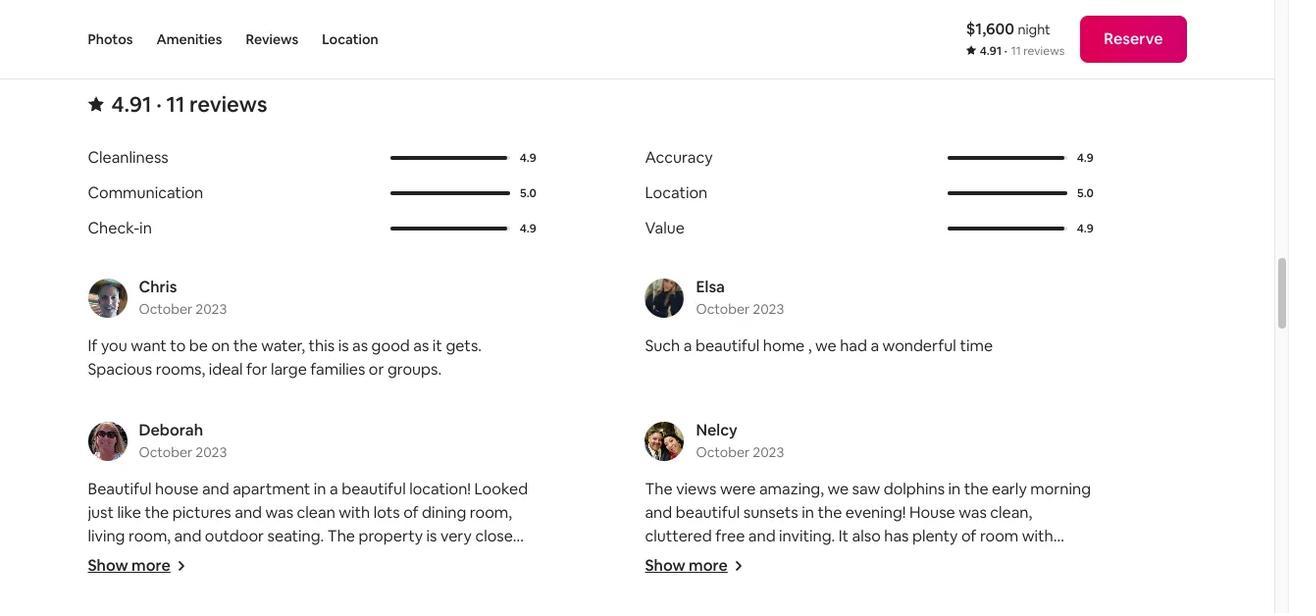 Task type: describe. For each thing, give the bounding box(es) containing it.
seating.
[[268, 526, 324, 547]]

pier,
[[341, 550, 371, 570]]

sunsets
[[744, 503, 799, 523]]

beach,
[[289, 550, 337, 570]]

special.
[[951, 550, 1005, 570]]

living
[[88, 526, 125, 547]]

deborah
[[139, 420, 203, 441]]

amenities
[[157, 30, 222, 48]]

and down living
[[88, 550, 115, 570]]

room
[[980, 526, 1019, 547]]

like
[[117, 503, 141, 523]]

more for features
[[689, 556, 728, 576]]

has
[[885, 526, 909, 547]]

0 vertical spatial of
[[404, 503, 419, 523]]

make
[[803, 550, 843, 570]]

the inside beautiful house and apartment in a beautiful location!  looked just like the pictures and was clean with lots of dining room, living room, and outdoor seating.  the property is very close and walking distance to the beach, pier, and lots of shops and restaurants
[[328, 526, 355, 547]]

elsa
[[696, 277, 725, 297]]

reviews button
[[246, 0, 299, 79]]

just
[[88, 503, 114, 523]]

1 as from the left
[[352, 336, 368, 356]]

ideal
[[209, 359, 243, 380]]

time
[[960, 336, 993, 356]]

to inside if you want to be on the water, this is as good as it gets. spacious rooms, ideal for large families or groups.
[[170, 336, 186, 356]]

close
[[475, 526, 513, 547]]

features
[[706, 550, 766, 570]]

is inside beautiful house and apartment in a beautiful location!  looked just like the pictures and was clean with lots of dining room, living room, and outdoor seating.  the property is very close and walking distance to the beach, pier, and lots of shops and restaurants
[[427, 526, 437, 547]]

large
[[271, 359, 307, 380]]

clean,
[[991, 503, 1033, 523]]

was inside beautiful house and apartment in a beautiful location!  looked just like the pictures and was clean with lots of dining room, living room, and outdoor seating.  the property is very close and walking distance to the beach, pier, and lots of shops and restaurants
[[266, 503, 294, 523]]

show more button for features
[[645, 556, 744, 576]]

and down sunsets
[[749, 526, 776, 547]]

5.0 for communication
[[520, 186, 537, 201]]

location button
[[322, 0, 379, 79]]

1 vertical spatial 4.91 · 11 reviews
[[111, 90, 267, 118]]

communication
[[88, 183, 203, 203]]

families
[[310, 359, 365, 380]]

2 horizontal spatial a
[[871, 336, 880, 356]]

cluttered
[[645, 526, 712, 547]]

0 horizontal spatial location
[[322, 30, 379, 48]]

0 horizontal spatial 11
[[166, 90, 185, 118]]

spacious
[[88, 359, 152, 380]]

deborah october 2023
[[139, 420, 227, 461]]

check-in
[[88, 218, 152, 239]]

$1,600 night
[[967, 19, 1051, 39]]

and down pictures
[[174, 526, 202, 547]]

4.9 for accuracy
[[1077, 150, 1094, 166]]

beautiful inside the views were amazing, we saw dolphins in the early morning and beautiful sunsets in the evening! house was clean, cluttered free and inviting. it also has plenty of room with modern features that make your stay truly special.
[[676, 503, 740, 523]]

free
[[716, 526, 745, 547]]

accuracy
[[645, 147, 713, 168]]

the inside if you want to be on the water, this is as good as it gets. spacious rooms, ideal for large families or groups.
[[233, 336, 258, 356]]

1 horizontal spatial 4.91 · 11 reviews
[[980, 43, 1065, 59]]

such a beautiful home , we had a wonderful time
[[645, 336, 993, 356]]

views
[[676, 479, 717, 500]]

plenty
[[913, 526, 958, 547]]

gets.
[[446, 336, 482, 356]]

chris october 2023
[[139, 277, 227, 318]]

1 vertical spatial location
[[645, 183, 708, 203]]

morning
[[1031, 479, 1092, 500]]

night
[[1018, 21, 1051, 38]]

and up the outdoor
[[235, 503, 262, 523]]

check-
[[88, 218, 140, 239]]

on
[[212, 336, 230, 356]]

the down seating.
[[261, 550, 285, 570]]

if you want to be on the water, this is as good as it gets. spacious rooms, ideal for large families or groups.
[[88, 336, 482, 380]]

nelcy october 2023
[[696, 420, 785, 461]]

5.0 for location
[[1078, 186, 1094, 201]]

saw
[[853, 479, 881, 500]]

house
[[155, 479, 199, 500]]

location!
[[409, 479, 471, 500]]

if
[[88, 336, 98, 356]]

property
[[359, 526, 423, 547]]

groups.
[[388, 359, 442, 380]]

and up cluttered
[[645, 503, 673, 523]]

1 horizontal spatial 11
[[1012, 43, 1022, 59]]

dolphins
[[884, 479, 945, 500]]

apartment
[[233, 479, 311, 500]]

cleanliness
[[88, 147, 169, 168]]

home
[[764, 336, 805, 356]]

elsa image
[[645, 279, 685, 318]]

it
[[839, 526, 849, 547]]

0 horizontal spatial 4.91
[[111, 90, 152, 118]]

clean
[[297, 503, 336, 523]]

this
[[309, 336, 335, 356]]

deborah image
[[88, 422, 127, 461]]

was inside the views were amazing, we saw dolphins in the early morning and beautiful sunsets in the evening! house was clean, cluttered free and inviting. it also has plenty of room with modern features that make your stay truly special.
[[959, 503, 987, 523]]

beautiful
[[88, 479, 152, 500]]

the views were amazing, we saw dolphins in the early morning and beautiful sunsets in the evening! house was clean, cluttered free and inviting. it also has plenty of room with modern features that make your stay truly special.
[[645, 479, 1092, 570]]

in up the inviting.
[[802, 503, 815, 523]]

0 vertical spatial room,
[[470, 503, 512, 523]]

photos button
[[88, 0, 133, 79]]

2023 for nelcy
[[753, 444, 785, 461]]

truly
[[915, 550, 948, 570]]

stay
[[882, 550, 912, 570]]

2023 for elsa
[[753, 300, 785, 318]]

more for walking
[[132, 556, 171, 576]]

water,
[[261, 336, 305, 356]]

beautiful house and apartment in a beautiful location!  looked just like the pictures and was clean with lots of dining room, living room, and outdoor seating.  the property is very close and walking distance to the beach, pier, and lots of shops and restaurants
[[88, 479, 528, 594]]

beautiful inside beautiful house and apartment in a beautiful location!  looked just like the pictures and was clean with lots of dining room, living room, and outdoor seating.  the property is very close and walking distance to the beach, pier, and lots of shops and restaurants
[[342, 479, 406, 500]]

reserve
[[1105, 28, 1164, 49]]



Task type: locate. For each thing, give the bounding box(es) containing it.
1 horizontal spatial location
[[645, 183, 708, 203]]

4.9 for cleanliness
[[520, 150, 537, 166]]

1 vertical spatial reviews
[[190, 90, 267, 118]]

1 vertical spatial lots
[[405, 550, 432, 570]]

0 horizontal spatial show more
[[88, 556, 171, 576]]

1 horizontal spatial 5.0
[[1078, 186, 1094, 201]]

$1,600
[[967, 19, 1015, 39]]

1 vertical spatial the
[[328, 526, 355, 547]]

october inside elsa october 2023
[[696, 300, 750, 318]]

beautiful up property
[[342, 479, 406, 500]]

0 horizontal spatial more
[[132, 556, 171, 576]]

0 vertical spatial with
[[339, 503, 370, 523]]

is inside if you want to be on the water, this is as good as it gets. spacious rooms, ideal for large families or groups.
[[338, 336, 349, 356]]

2 show from the left
[[645, 556, 686, 576]]

2023 up home
[[753, 300, 785, 318]]

2 show more button from the left
[[645, 556, 744, 576]]

4.91 · 11 reviews down night
[[980, 43, 1065, 59]]

reserve button
[[1081, 16, 1187, 63]]

0 horizontal spatial of
[[404, 503, 419, 523]]

1 vertical spatial 11
[[166, 90, 185, 118]]

pictures
[[172, 503, 231, 523]]

inviting.
[[779, 526, 836, 547]]

1 horizontal spatial room,
[[470, 503, 512, 523]]

1 horizontal spatial show more button
[[645, 556, 744, 576]]

you
[[101, 336, 127, 356]]

your
[[846, 550, 878, 570]]

4.9 out of 5.0 image
[[391, 156, 510, 160], [391, 156, 508, 160], [949, 156, 1068, 160], [949, 156, 1065, 160], [391, 227, 510, 231], [391, 227, 508, 231], [949, 227, 1068, 231], [949, 227, 1065, 231]]

with right clean
[[339, 503, 370, 523]]

reviews down amenities 'button'
[[190, 90, 267, 118]]

·
[[1005, 43, 1008, 59], [156, 90, 162, 118]]

more down free
[[689, 556, 728, 576]]

0 horizontal spatial with
[[339, 503, 370, 523]]

reviews down night
[[1024, 43, 1065, 59]]

in up house
[[949, 479, 961, 500]]

we left saw on the right
[[828, 479, 849, 500]]

it
[[433, 336, 443, 356]]

2023 for chris
[[196, 300, 227, 318]]

room, up 'close' at the bottom of the page
[[470, 503, 512, 523]]

1 horizontal spatial lots
[[405, 550, 432, 570]]

4.91 down $1,600
[[980, 43, 1002, 59]]

0 horizontal spatial ·
[[156, 90, 162, 118]]

rooms,
[[156, 359, 205, 380]]

1 show more button from the left
[[88, 556, 186, 576]]

as left good
[[352, 336, 368, 356]]

chris
[[139, 277, 177, 297]]

1 vertical spatial is
[[427, 526, 437, 547]]

0 horizontal spatial as
[[352, 336, 368, 356]]

list
[[80, 277, 1195, 613]]

11 down amenities 'button'
[[166, 90, 185, 118]]

october inside nelcy october 2023
[[696, 444, 750, 461]]

2023 down the deborah at left
[[196, 444, 227, 461]]

show down living
[[88, 556, 128, 576]]

1 vertical spatial beautiful
[[342, 479, 406, 500]]

we inside the views were amazing, we saw dolphins in the early morning and beautiful sunsets in the evening! house was clean, cluttered free and inviting. it also has plenty of room with modern features that make your stay truly special.
[[828, 479, 849, 500]]

1 horizontal spatial more
[[689, 556, 728, 576]]

we
[[816, 336, 837, 356], [828, 479, 849, 500]]

0 horizontal spatial room,
[[129, 526, 171, 547]]

0 vertical spatial ·
[[1005, 43, 1008, 59]]

value
[[645, 218, 685, 239]]

1 horizontal spatial as
[[414, 336, 429, 356]]

4.9 for check-in
[[520, 221, 537, 237]]

as left it
[[414, 336, 429, 356]]

elsa october 2023
[[696, 277, 785, 318]]

room, up walking
[[129, 526, 171, 547]]

the right like at the bottom
[[145, 503, 169, 523]]

1 horizontal spatial a
[[684, 336, 692, 356]]

show more for and
[[88, 556, 171, 576]]

show for modern
[[645, 556, 686, 576]]

a
[[684, 336, 692, 356], [871, 336, 880, 356], [330, 479, 338, 500]]

4.91 · 11 reviews down amenities on the left of page
[[111, 90, 267, 118]]

nelcy image
[[645, 422, 685, 461], [645, 422, 685, 461]]

the right the on
[[233, 336, 258, 356]]

beautiful down elsa october 2023
[[696, 336, 760, 356]]

· down $1,600 night on the right
[[1005, 43, 1008, 59]]

in
[[139, 218, 152, 239], [314, 479, 326, 500], [949, 479, 961, 500], [802, 503, 815, 523]]

to inside beautiful house and apartment in a beautiful location!  looked just like the pictures and was clean with lots of dining room, living room, and outdoor seating.  the property is very close and walking distance to the beach, pier, and lots of shops and restaurants
[[242, 550, 258, 570]]

or
[[369, 359, 384, 380]]

reviews
[[1024, 43, 1065, 59], [190, 90, 267, 118]]

0 vertical spatial we
[[816, 336, 837, 356]]

4.9
[[520, 150, 537, 166], [1077, 150, 1094, 166], [520, 221, 537, 237], [1077, 221, 1094, 237]]

with inside the views were amazing, we saw dolphins in the early morning and beautiful sunsets in the evening! house was clean, cluttered free and inviting. it also has plenty of room with modern features that make your stay truly special.
[[1023, 526, 1054, 547]]

1 horizontal spatial is
[[427, 526, 437, 547]]

4.91 up cleanliness
[[111, 90, 152, 118]]

the up pier,
[[328, 526, 355, 547]]

want
[[131, 336, 167, 356]]

and
[[202, 479, 229, 500], [235, 503, 262, 523], [645, 503, 673, 523], [174, 526, 202, 547], [749, 526, 776, 547], [88, 550, 115, 570], [375, 550, 402, 570], [500, 550, 527, 570]]

lots down property
[[405, 550, 432, 570]]

0 vertical spatial the
[[645, 479, 673, 500]]

0 horizontal spatial show more button
[[88, 556, 186, 576]]

looked
[[475, 479, 528, 500]]

show more button
[[88, 556, 186, 576], [645, 556, 744, 576]]

a up clean
[[330, 479, 338, 500]]

october inside chris october 2023
[[139, 300, 193, 318]]

is left the very
[[427, 526, 437, 547]]

had
[[840, 336, 868, 356]]

a inside beautiful house and apartment in a beautiful location!  looked just like the pictures and was clean with lots of dining room, living room, and outdoor seating.  the property is very close and walking distance to the beach, pier, and lots of shops and restaurants
[[330, 479, 338, 500]]

0 horizontal spatial reviews
[[190, 90, 267, 118]]

1 horizontal spatial was
[[959, 503, 987, 523]]

2 was from the left
[[959, 503, 987, 523]]

a right had
[[871, 336, 880, 356]]

of up property
[[404, 503, 419, 523]]

2 show more from the left
[[645, 556, 728, 576]]

and down property
[[375, 550, 402, 570]]

2023
[[196, 300, 227, 318], [753, 300, 785, 318], [196, 444, 227, 461], [753, 444, 785, 461]]

in down communication
[[139, 218, 152, 239]]

the left early at the right of the page
[[965, 479, 989, 500]]

show down cluttered
[[645, 556, 686, 576]]

0 vertical spatial location
[[322, 30, 379, 48]]

october down chris
[[139, 300, 193, 318]]

1 vertical spatial ·
[[156, 90, 162, 118]]

and down 'close' at the bottom of the page
[[500, 550, 527, 570]]

in inside beautiful house and apartment in a beautiful location!  looked just like the pictures and was clean with lots of dining room, living room, and outdoor seating.  the property is very close and walking distance to the beach, pier, and lots of shops and restaurants
[[314, 479, 326, 500]]

4.91 · 11 reviews
[[980, 43, 1065, 59], [111, 90, 267, 118]]

to left be
[[170, 336, 186, 356]]

1 horizontal spatial 4.91
[[980, 43, 1002, 59]]

· up cleanliness
[[156, 90, 162, 118]]

of up special. at the right of page
[[962, 526, 977, 547]]

0 horizontal spatial was
[[266, 503, 294, 523]]

1 horizontal spatial with
[[1023, 526, 1054, 547]]

1 horizontal spatial reviews
[[1024, 43, 1065, 59]]

0 vertical spatial lots
[[374, 503, 400, 523]]

list containing chris
[[80, 277, 1195, 613]]

1 horizontal spatial to
[[242, 550, 258, 570]]

2 horizontal spatial of
[[962, 526, 977, 547]]

1 show more from the left
[[88, 556, 171, 576]]

october down elsa
[[696, 300, 750, 318]]

2023 inside deborah october 2023
[[196, 444, 227, 461]]

0 vertical spatial beautiful
[[696, 336, 760, 356]]

that
[[770, 550, 800, 570]]

elsa image
[[645, 279, 685, 318]]

the
[[645, 479, 673, 500], [328, 526, 355, 547]]

show more button for walking
[[88, 556, 186, 576]]

lots up property
[[374, 503, 400, 523]]

2023 inside nelcy october 2023
[[753, 444, 785, 461]]

1 vertical spatial 4.91
[[111, 90, 152, 118]]

were
[[720, 479, 756, 500]]

1 vertical spatial with
[[1023, 526, 1054, 547]]

1 was from the left
[[266, 503, 294, 523]]

show more down cluttered
[[645, 556, 728, 576]]

1 horizontal spatial show more
[[645, 556, 728, 576]]

show more button down cluttered
[[645, 556, 744, 576]]

such
[[645, 336, 680, 356]]

photos
[[88, 30, 133, 48]]

of
[[404, 503, 419, 523], [962, 526, 977, 547], [435, 550, 450, 570]]

house
[[910, 503, 956, 523]]

for
[[246, 359, 267, 380]]

2023 up amazing,
[[753, 444, 785, 461]]

dining
[[422, 503, 467, 523]]

chris image
[[88, 279, 127, 318], [88, 279, 127, 318]]

october for chris
[[139, 300, 193, 318]]

very
[[441, 526, 472, 547]]

of inside the views were amazing, we saw dolphins in the early morning and beautiful sunsets in the evening! house was clean, cluttered free and inviting. it also has plenty of room with modern features that make your stay truly special.
[[962, 526, 977, 547]]

0 vertical spatial to
[[170, 336, 186, 356]]

show more down living
[[88, 556, 171, 576]]

early
[[992, 479, 1027, 500]]

1 horizontal spatial ·
[[1005, 43, 1008, 59]]

modern
[[645, 550, 703, 570]]

restaurants
[[88, 573, 170, 594]]

is right this
[[338, 336, 349, 356]]

amenities button
[[157, 0, 222, 79]]

we right ,
[[816, 336, 837, 356]]

4.9 for value
[[1077, 221, 1094, 237]]

the left views
[[645, 479, 673, 500]]

0 vertical spatial reviews
[[1024, 43, 1065, 59]]

0 horizontal spatial to
[[170, 336, 186, 356]]

0 horizontal spatial a
[[330, 479, 338, 500]]

11 down $1,600 night on the right
[[1012, 43, 1022, 59]]

was up room
[[959, 503, 987, 523]]

with inside beautiful house and apartment in a beautiful location!  looked just like the pictures and was clean with lots of dining room, living room, and outdoor seating.  the property is very close and walking distance to the beach, pier, and lots of shops and restaurants
[[339, 503, 370, 523]]

1 5.0 from the left
[[520, 186, 537, 201]]

amazing,
[[760, 479, 824, 500]]

1 horizontal spatial of
[[435, 550, 450, 570]]

as
[[352, 336, 368, 356], [414, 336, 429, 356]]

1 vertical spatial we
[[828, 479, 849, 500]]

1 vertical spatial to
[[242, 550, 258, 570]]

show more button down living
[[88, 556, 186, 576]]

was down apartment
[[266, 503, 294, 523]]

0 horizontal spatial show
[[88, 556, 128, 576]]

2023 for deborah
[[196, 444, 227, 461]]

the up it
[[818, 503, 842, 523]]

2 vertical spatial of
[[435, 550, 450, 570]]

october for deborah
[[139, 444, 193, 461]]

and up pictures
[[202, 479, 229, 500]]

october down nelcy
[[696, 444, 750, 461]]

5.0 out of 5.0 image
[[391, 191, 510, 195], [391, 191, 510, 195], [949, 191, 1068, 195], [949, 191, 1068, 195]]

more
[[132, 556, 171, 576], [689, 556, 728, 576]]

show more for modern
[[645, 556, 728, 576]]

walking
[[119, 550, 173, 570]]

with
[[339, 503, 370, 523], [1023, 526, 1054, 547]]

nelcy
[[696, 420, 738, 441]]

outdoor
[[205, 526, 264, 547]]

1 more from the left
[[132, 556, 171, 576]]

2 vertical spatial beautiful
[[676, 503, 740, 523]]

0 vertical spatial 4.91
[[980, 43, 1002, 59]]

deborah image
[[88, 422, 127, 461]]

shops
[[454, 550, 497, 570]]

2023 inside elsa october 2023
[[753, 300, 785, 318]]

0 vertical spatial 4.91 · 11 reviews
[[980, 43, 1065, 59]]

reviews
[[246, 30, 299, 48]]

of down the very
[[435, 550, 450, 570]]

in up clean
[[314, 479, 326, 500]]

october down the deborah at left
[[139, 444, 193, 461]]

location right reviews button
[[322, 30, 379, 48]]

to down the outdoor
[[242, 550, 258, 570]]

was
[[266, 503, 294, 523], [959, 503, 987, 523]]

2 5.0 from the left
[[1078, 186, 1094, 201]]

show for and
[[88, 556, 128, 576]]

room,
[[470, 503, 512, 523], [129, 526, 171, 547]]

october for nelcy
[[696, 444, 750, 461]]

show
[[88, 556, 128, 576], [645, 556, 686, 576]]

beautiful down views
[[676, 503, 740, 523]]

the inside the views were amazing, we saw dolphins in the early morning and beautiful sunsets in the evening! house was clean, cluttered free and inviting. it also has plenty of room with modern features that make your stay truly special.
[[645, 479, 673, 500]]

0 horizontal spatial lots
[[374, 503, 400, 523]]

more left distance
[[132, 556, 171, 576]]

october
[[139, 300, 193, 318], [696, 300, 750, 318], [139, 444, 193, 461], [696, 444, 750, 461]]

evening!
[[846, 503, 907, 523]]

,
[[809, 336, 812, 356]]

0 horizontal spatial is
[[338, 336, 349, 356]]

october inside deborah october 2023
[[139, 444, 193, 461]]

also
[[853, 526, 881, 547]]

0 horizontal spatial 4.91 · 11 reviews
[[111, 90, 267, 118]]

distance
[[177, 550, 238, 570]]

good
[[372, 336, 410, 356]]

0 horizontal spatial 5.0
[[520, 186, 537, 201]]

0 vertical spatial 11
[[1012, 43, 1022, 59]]

1 horizontal spatial the
[[645, 479, 673, 500]]

october for elsa
[[696, 300, 750, 318]]

location down accuracy at the right of page
[[645, 183, 708, 203]]

a right such in the right of the page
[[684, 336, 692, 356]]

0 vertical spatial is
[[338, 336, 349, 356]]

4.91
[[980, 43, 1002, 59], [111, 90, 152, 118]]

1 vertical spatial of
[[962, 526, 977, 547]]

show more
[[88, 556, 171, 576], [645, 556, 728, 576]]

2 as from the left
[[414, 336, 429, 356]]

2023 up the on
[[196, 300, 227, 318]]

1 vertical spatial room,
[[129, 526, 171, 547]]

1 show from the left
[[88, 556, 128, 576]]

1 horizontal spatial show
[[645, 556, 686, 576]]

with down clean,
[[1023, 526, 1054, 547]]

2 more from the left
[[689, 556, 728, 576]]

2023 inside chris october 2023
[[196, 300, 227, 318]]

be
[[189, 336, 208, 356]]

0 horizontal spatial the
[[328, 526, 355, 547]]



Task type: vqa. For each thing, say whether or not it's contained in the screenshot.
first the Mo from left
no



